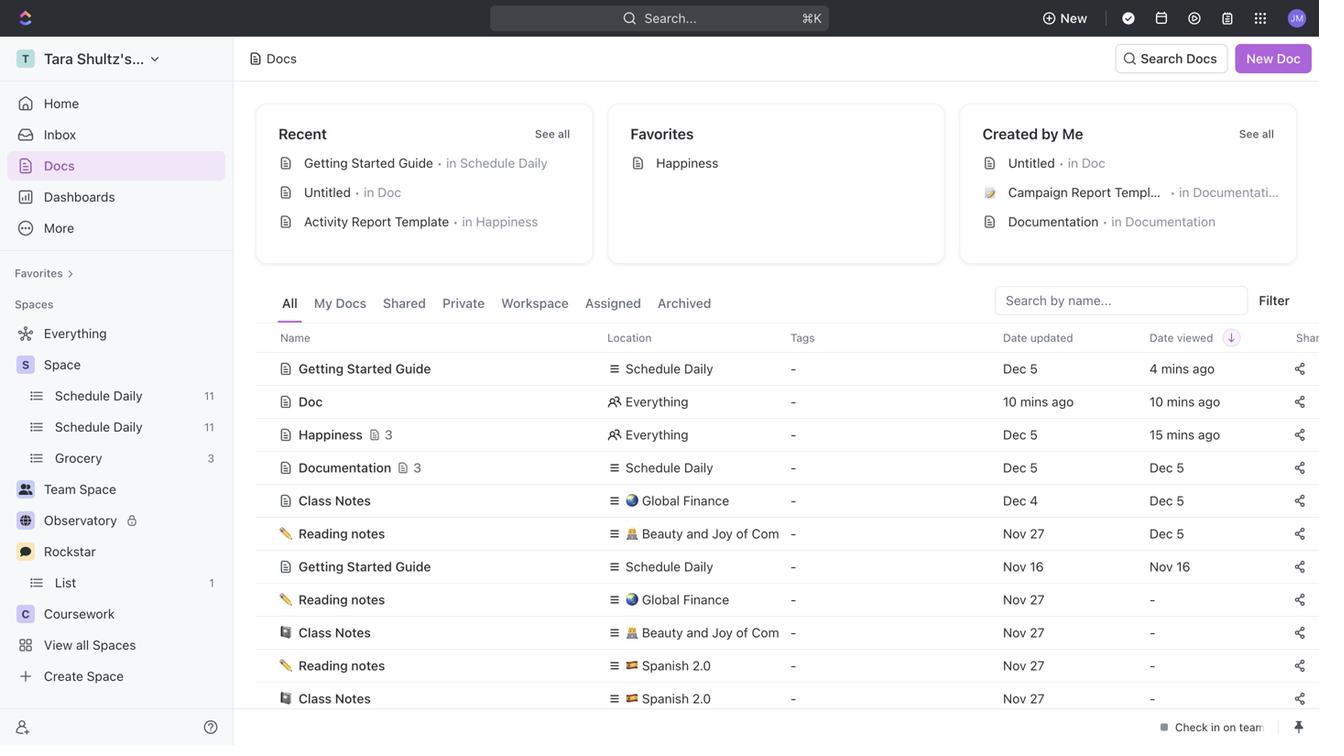 Task type: vqa. For each thing, say whether or not it's contained in the screenshot.
THE WORKSPACE Button
yes



Task type: locate. For each thing, give the bounding box(es) containing it.
of for notes
[[737, 526, 749, 541]]

👨‍💻 beauty and joy of computing
[[626, 526, 817, 541], [626, 625, 817, 640]]

row
[[256, 323, 1320, 353], [256, 352, 1320, 385], [256, 385, 1320, 418], [256, 417, 1320, 453], [256, 450, 1320, 486], [256, 484, 1320, 517], [256, 517, 1320, 550], [256, 550, 1320, 583], [256, 583, 1320, 616], [256, 616, 1320, 649], [256, 649, 1320, 682], [256, 682, 1320, 715]]

date for date updated
[[1003, 331, 1028, 344]]

docs inside button
[[1187, 51, 1218, 66]]

4
[[1150, 361, 1158, 376], [1030, 493, 1039, 508]]

10
[[1003, 394, 1017, 409], [1150, 394, 1164, 409]]

class notes for 🌏
[[299, 493, 371, 508]]

docs inside button
[[336, 296, 367, 311]]

2 vertical spatial reading notes button
[[279, 649, 586, 682]]

1 vertical spatial reading notes button
[[279, 583, 586, 616]]

2 👨‍💻 from the top
[[626, 625, 639, 640]]

class notes for 👨‍💻
[[299, 625, 371, 640]]

• inside activity report template • in happiness
[[453, 215, 459, 229]]

1 getting started guide from the top
[[299, 361, 431, 376]]

2 of from the top
[[737, 625, 749, 640]]

1 10 from the left
[[1003, 394, 1017, 409]]

0 horizontal spatial untitled • in doc
[[304, 185, 401, 200]]

1 vertical spatial happiness
[[476, 214, 538, 229]]

1 of from the top
[[737, 526, 749, 541]]

2 vertical spatial class notes
[[299, 691, 371, 706]]

class notes
[[299, 493, 371, 508], [299, 625, 371, 640], [299, 691, 371, 706]]

ago
[[1193, 361, 1215, 376], [1052, 394, 1074, 409], [1199, 394, 1221, 409], [1199, 427, 1221, 442]]

tree containing everything
[[7, 319, 225, 691]]

11
[[204, 389, 214, 402], [204, 421, 214, 433]]

1 🌏 global finance from the top
[[626, 493, 730, 508]]

0 vertical spatial class notes
[[299, 493, 371, 508]]

2 reading notes button from the top
[[279, 583, 586, 616]]

tree inside 'sidebar' navigation
[[7, 319, 225, 691]]

0 vertical spatial new
[[1061, 11, 1088, 26]]

2 10 mins ago from the left
[[1150, 394, 1221, 409]]

class notes button
[[279, 484, 586, 517], [279, 616, 586, 649], [279, 682, 586, 715]]

date left viewed on the right top of page
[[1150, 331, 1174, 344]]

docs up recent
[[267, 51, 297, 66]]

1 vertical spatial notes
[[335, 625, 371, 640]]

2 beauty from the top
[[642, 625, 683, 640]]

1 beauty from the top
[[642, 526, 683, 541]]

0 vertical spatial template
[[1115, 185, 1169, 200]]

2 computing from the top
[[752, 625, 817, 640]]

1 👨‍💻 beauty and joy of computing from the top
[[626, 526, 817, 541]]

1 vertical spatial favorites
[[15, 267, 63, 280]]

1 vertical spatial everything
[[626, 394, 689, 409]]

1 👨‍💻 from the top
[[626, 526, 639, 541]]

4 27 from the top
[[1030, 658, 1045, 673]]

mins down 4 mins ago
[[1167, 394, 1195, 409]]

daily
[[519, 155, 548, 170], [684, 361, 714, 376], [114, 388, 143, 403], [114, 419, 143, 434], [684, 460, 714, 475], [684, 559, 714, 574]]

0 vertical spatial global
[[642, 493, 680, 508]]

new for new
[[1061, 11, 1088, 26]]

space up observatory
[[79, 482, 116, 497]]

viewed
[[1177, 331, 1214, 344]]

1 see all from the left
[[535, 127, 570, 140]]

2 see from the left
[[1240, 127, 1260, 140]]

1 reading from the top
[[299, 526, 348, 541]]

1 vertical spatial global
[[642, 592, 680, 607]]

reading for 👨‍💻 beauty and joy of computing
[[299, 526, 348, 541]]

0 horizontal spatial workspace
[[136, 50, 212, 67]]

schedule daily
[[626, 361, 714, 376], [55, 388, 143, 403], [55, 419, 143, 434], [626, 460, 714, 475], [626, 559, 714, 574]]

0 vertical spatial getting started guide
[[299, 361, 431, 376]]

template for activity report template
[[395, 214, 449, 229]]

2 2.0 from the top
[[693, 691, 711, 706]]

beauty
[[642, 526, 683, 541], [642, 625, 683, 640]]

2 vertical spatial everything
[[626, 427, 689, 442]]

favorites inside button
[[15, 267, 63, 280]]

archived
[[658, 296, 712, 311]]

2 getting started guide button from the top
[[279, 550, 586, 583]]

everything for dec
[[626, 427, 689, 442]]

spaces down favorites button
[[15, 298, 53, 311]]

1 global from the top
[[642, 493, 680, 508]]

schedule
[[460, 155, 515, 170], [626, 361, 681, 376], [55, 388, 110, 403], [55, 419, 110, 434], [626, 460, 681, 475], [626, 559, 681, 574]]

1 horizontal spatial 4
[[1150, 361, 1158, 376]]

0 vertical spatial finance
[[683, 493, 730, 508]]

1 vertical spatial new
[[1247, 51, 1274, 66]]

see for created by me
[[1240, 127, 1260, 140]]

0 vertical spatial 🌏
[[626, 493, 639, 508]]

1 notes from the top
[[335, 493, 371, 508]]

2 finance from the top
[[683, 592, 730, 607]]

0 horizontal spatial nov 16
[[1003, 559, 1044, 574]]

reading notes for 🌏
[[299, 592, 385, 607]]

table containing getting started guide
[[256, 323, 1320, 745]]

filter
[[1259, 293, 1290, 308]]

finance for dec 4
[[683, 493, 730, 508]]

2 horizontal spatial happiness
[[656, 155, 719, 170]]

2 vertical spatial guide
[[396, 559, 431, 574]]

row containing name
[[256, 323, 1320, 353]]

2 vertical spatial space
[[87, 669, 124, 684]]

spanish for class notes
[[642, 691, 689, 706]]

untitled • in doc up activity on the top left of page
[[304, 185, 401, 200]]

doc down 'name'
[[299, 394, 323, 409]]

docs down inbox
[[44, 158, 75, 173]]

1 horizontal spatial 10 mins ago
[[1150, 394, 1221, 409]]

create
[[44, 669, 83, 684]]

1 horizontal spatial happiness
[[476, 214, 538, 229]]

1 11 from the top
[[204, 389, 214, 402]]

home
[[44, 96, 79, 111]]

see
[[535, 127, 555, 140], [1240, 127, 1260, 140]]

0 horizontal spatial untitled
[[304, 185, 351, 200]]

private
[[443, 296, 485, 311]]

🇪🇸 spanish 2.0
[[626, 658, 711, 673], [626, 691, 711, 706]]

1 date from the left
[[1003, 331, 1028, 344]]

0 horizontal spatial spaces
[[15, 298, 53, 311]]

1 vertical spatial getting
[[299, 361, 344, 376]]

started
[[351, 155, 395, 170], [347, 361, 392, 376], [347, 559, 392, 574]]

1 16 from the left
[[1030, 559, 1044, 574]]

1 vertical spatial started
[[347, 361, 392, 376]]

date
[[1003, 331, 1028, 344], [1150, 331, 1174, 344]]

0 horizontal spatial see all button
[[528, 123, 578, 145]]

3 for documentation
[[414, 460, 422, 475]]

1 see all button from the left
[[528, 123, 578, 145]]

0 vertical spatial 11
[[204, 389, 214, 402]]

more button
[[7, 214, 225, 243]]

1 horizontal spatial see all button
[[1232, 123, 1282, 145]]

1 vertical spatial 🇪🇸 spanish 2.0
[[626, 691, 711, 706]]

spaces up create space link
[[93, 637, 136, 652]]

see all button
[[528, 123, 578, 145], [1232, 123, 1282, 145]]

0 horizontal spatial 16
[[1030, 559, 1044, 574]]

docs right my
[[336, 296, 367, 311]]

3 reading from the top
[[299, 658, 348, 673]]

1 and from the top
[[687, 526, 709, 541]]

class
[[299, 493, 332, 508], [299, 625, 332, 640], [299, 691, 332, 706]]

space down the view all spaces link
[[87, 669, 124, 684]]

joy for notes
[[712, 526, 733, 541]]

1 horizontal spatial report
[[1072, 185, 1112, 200]]

getting started guide
[[299, 361, 431, 376], [299, 559, 431, 574]]

1 vertical spatial reading
[[299, 592, 348, 607]]

favorites
[[631, 125, 694, 143], [15, 267, 63, 280]]

10 up 15
[[1150, 394, 1164, 409]]

4 row from the top
[[256, 417, 1320, 453]]

2 reading from the top
[[299, 592, 348, 607]]

tree
[[7, 319, 225, 691]]

guide for dec
[[396, 361, 431, 376]]

tara shultz's workspace
[[44, 50, 212, 67]]

1 vertical spatial getting started guide
[[299, 559, 431, 574]]

joy
[[712, 526, 733, 541], [712, 625, 733, 640]]

space, , element
[[16, 356, 35, 374]]

1 10 mins ago from the left
[[1003, 394, 1074, 409]]

1 horizontal spatial spaces
[[93, 637, 136, 652]]

2 getting started guide from the top
[[299, 559, 431, 574]]

doc down jm dropdown button
[[1277, 51, 1301, 66]]

see all button for recent
[[528, 123, 578, 145]]

s
[[22, 358, 29, 371]]

finance for nov 27
[[683, 592, 730, 607]]

2 vertical spatial class notes button
[[279, 682, 586, 715]]

2 🇪🇸 from the top
[[626, 691, 639, 706]]

and for class notes
[[687, 625, 709, 640]]

workspace right shultz's
[[136, 50, 212, 67]]

0 vertical spatial workspace
[[136, 50, 212, 67]]

1 horizontal spatial new
[[1247, 51, 1274, 66]]

observatory link
[[44, 506, 222, 535]]

🌏 global finance
[[626, 493, 730, 508], [626, 592, 730, 607]]

2 spanish from the top
[[642, 691, 689, 706]]

0 vertical spatial reading notes
[[299, 526, 385, 541]]

10 mins ago down the 'date updated'
[[1003, 394, 1074, 409]]

view
[[44, 637, 73, 652]]

finance
[[683, 493, 730, 508], [683, 592, 730, 607]]

🇪🇸 for notes
[[626, 658, 639, 673]]

reading for 🇪🇸 spanish 2.0
[[299, 658, 348, 673]]

⌘k
[[802, 11, 822, 26]]

report right activity on the top left of page
[[352, 214, 392, 229]]

0 vertical spatial joy
[[712, 526, 733, 541]]

•
[[437, 156, 443, 170], [1059, 156, 1065, 170], [355, 186, 360, 199], [1170, 186, 1176, 199], [453, 215, 459, 229], [1103, 215, 1108, 229]]

template up documentation • in documentation
[[1115, 185, 1169, 200]]

0 vertical spatial 👨‍💻 beauty and joy of computing
[[626, 526, 817, 541]]

3 for happiness
[[385, 427, 393, 442]]

1 class notes from the top
[[299, 493, 371, 508]]

tags
[[791, 331, 815, 344]]

1 horizontal spatial 10
[[1150, 394, 1164, 409]]

1 see from the left
[[535, 127, 555, 140]]

2 class notes from the top
[[299, 625, 371, 640]]

1 notes from the top
[[351, 526, 385, 541]]

template
[[1115, 185, 1169, 200], [395, 214, 449, 229]]

1 horizontal spatial see
[[1240, 127, 1260, 140]]

3 notes from the top
[[335, 691, 371, 706]]

0 horizontal spatial new
[[1061, 11, 1088, 26]]

1 horizontal spatial workspace
[[501, 296, 569, 311]]

everything
[[44, 326, 107, 341], [626, 394, 689, 409], [626, 427, 689, 442]]

0 vertical spatial reading
[[299, 526, 348, 541]]

report for campaign
[[1072, 185, 1112, 200]]

0 vertical spatial 2.0
[[693, 658, 711, 673]]

3 inside tree
[[208, 452, 214, 465]]

3 notes from the top
[[351, 658, 385, 673]]

1 vertical spatial workspace
[[501, 296, 569, 311]]

coursework
[[44, 606, 115, 621]]

2 and from the top
[[687, 625, 709, 640]]

report
[[1072, 185, 1112, 200], [352, 214, 392, 229]]

2 see all button from the left
[[1232, 123, 1282, 145]]

space inside create space link
[[87, 669, 124, 684]]

2.0 for class notes
[[693, 691, 711, 706]]

notes
[[351, 526, 385, 541], [351, 592, 385, 607], [351, 658, 385, 673]]

0 vertical spatial class notes button
[[279, 484, 586, 517]]

0 horizontal spatial see all
[[535, 127, 570, 140]]

1 schedule daily link from the top
[[55, 381, 197, 411]]

2 see all from the left
[[1240, 127, 1275, 140]]

space right the space, , element
[[44, 357, 81, 372]]

joy for notes
[[712, 625, 733, 640]]

5 row from the top
[[256, 450, 1320, 486]]

class notes for 🇪🇸
[[299, 691, 371, 706]]

10 down the 'date updated'
[[1003, 394, 1017, 409]]

tara shultz's workspace, , element
[[16, 49, 35, 68]]

everything inside tree
[[44, 326, 107, 341]]

👨‍💻 beauty and joy of computing for reading notes
[[626, 526, 817, 541]]

1 🇪🇸 spanish 2.0 from the top
[[626, 658, 711, 673]]

untitled
[[1009, 155, 1055, 170], [304, 185, 351, 200]]

tab list containing all
[[278, 286, 716, 323]]

0 vertical spatial and
[[687, 526, 709, 541]]

1 🌏 from the top
[[626, 493, 639, 508]]

1 reading notes from the top
[[299, 526, 385, 541]]

0 vertical spatial started
[[351, 155, 395, 170]]

🌏 global finance for notes
[[626, 592, 730, 607]]

happiness
[[656, 155, 719, 170], [476, 214, 538, 229], [299, 427, 363, 442]]

0 vertical spatial space
[[44, 357, 81, 372]]

1 vertical spatial class notes button
[[279, 616, 586, 649]]

schedule daily link up grocery 'link'
[[55, 412, 197, 442]]

reading notes button for 👨‍💻 beauty and joy of computing
[[279, 517, 586, 550]]

👨‍💻
[[626, 526, 639, 541], [626, 625, 639, 640]]

1 vertical spatial 4
[[1030, 493, 1039, 508]]

1 vertical spatial schedule daily link
[[55, 412, 197, 442]]

2 🇪🇸 spanish 2.0 from the top
[[626, 691, 711, 706]]

1 vertical spatial untitled • in doc
[[304, 185, 401, 200]]

3 class notes button from the top
[[279, 682, 586, 715]]

user group image
[[19, 484, 33, 495]]

0 vertical spatial reading notes button
[[279, 517, 586, 550]]

• inside campaign report template • in documentation
[[1170, 186, 1176, 199]]

2 global from the top
[[642, 592, 680, 607]]

schedule daily for dec
[[626, 460, 714, 475]]

2 notes from the top
[[335, 625, 371, 640]]

1 vertical spatial untitled
[[304, 185, 351, 200]]

1 horizontal spatial date
[[1150, 331, 1174, 344]]

started for dec
[[347, 361, 392, 376]]

2 16 from the left
[[1177, 559, 1191, 574]]

1 nov 16 from the left
[[1003, 559, 1044, 574]]

1 vertical spatial notes
[[351, 592, 385, 607]]

mins down date viewed
[[1162, 361, 1190, 376]]

0 vertical spatial report
[[1072, 185, 1112, 200]]

🇪🇸 for notes
[[626, 691, 639, 706]]

1 horizontal spatial 16
[[1177, 559, 1191, 574]]

grocery
[[55, 450, 102, 466]]

mins right 15
[[1167, 427, 1195, 442]]

1 vertical spatial class
[[299, 625, 332, 640]]

5 nov 27 from the top
[[1003, 691, 1045, 706]]

0 horizontal spatial 10
[[1003, 394, 1017, 409]]

5
[[1030, 361, 1038, 376], [1030, 427, 1038, 442], [1030, 460, 1038, 475], [1177, 460, 1185, 475], [1177, 493, 1185, 508], [1177, 526, 1185, 541]]

2 row from the top
[[256, 352, 1320, 385]]

filter button
[[1252, 286, 1298, 315]]

ago down viewed on the right top of page
[[1193, 361, 1215, 376]]

1 vertical spatial reading notes
[[299, 592, 385, 607]]

16
[[1030, 559, 1044, 574], [1177, 559, 1191, 574]]

2 notes from the top
[[351, 592, 385, 607]]

reading notes button for 🇪🇸 spanish 2.0
[[279, 649, 586, 682]]

1 vertical spatial 11
[[204, 421, 214, 433]]

2 👨‍💻 beauty and joy of computing from the top
[[626, 625, 817, 640]]

0 vertical spatial beauty
[[642, 526, 683, 541]]

2 🌏 global finance from the top
[[626, 592, 730, 607]]

3 class notes from the top
[[299, 691, 371, 706]]

1 vertical spatial beauty
[[642, 625, 683, 640]]

Search by name... text field
[[1006, 287, 1237, 314]]

2 horizontal spatial 3
[[414, 460, 422, 475]]

table
[[256, 323, 1320, 745]]

2 vertical spatial happiness
[[299, 427, 363, 442]]

🇪🇸
[[626, 658, 639, 673], [626, 691, 639, 706]]

assigned
[[585, 296, 641, 311]]

0 horizontal spatial all
[[76, 637, 89, 652]]

0 vertical spatial 4
[[1150, 361, 1158, 376]]

space for team
[[79, 482, 116, 497]]

27 for 👨‍💻 beauty and joy of computing reading notes "button"
[[1030, 526, 1045, 541]]

5 27 from the top
[[1030, 691, 1045, 706]]

reading notes for 👨‍💻
[[299, 526, 385, 541]]

class notes button for 🌏 global finance
[[279, 484, 586, 517]]

11 row from the top
[[256, 649, 1320, 682]]

1 vertical spatial space
[[79, 482, 116, 497]]

1 🇪🇸 from the top
[[626, 658, 639, 673]]

computing
[[752, 526, 817, 541], [752, 625, 817, 640]]

2 nov 16 from the left
[[1150, 559, 1191, 574]]

0 vertical spatial 🇪🇸 spanish 2.0
[[626, 658, 711, 673]]

2.0
[[693, 658, 711, 673], [693, 691, 711, 706]]

👨‍💻 beauty and joy of computing for class notes
[[626, 625, 817, 640]]

2 joy from the top
[[712, 625, 733, 640]]

1 horizontal spatial untitled • in doc
[[1009, 155, 1106, 170]]

workspace inside 'sidebar' navigation
[[136, 50, 212, 67]]

1 computing from the top
[[752, 526, 817, 541]]

see all for recent
[[535, 127, 570, 140]]

tab list
[[278, 286, 716, 323]]

0 vertical spatial 👨‍💻
[[626, 526, 639, 541]]

3 class from the top
[[299, 691, 332, 706]]

report up documentation • in documentation
[[1072, 185, 1112, 200]]

view all spaces
[[44, 637, 136, 652]]

date left updated
[[1003, 331, 1028, 344]]

2 🌏 from the top
[[626, 592, 639, 607]]

2 horizontal spatial all
[[1263, 127, 1275, 140]]

and
[[687, 526, 709, 541], [687, 625, 709, 640]]

untitled • in doc down the by
[[1009, 155, 1106, 170]]

1 vertical spatial 🇪🇸
[[626, 691, 639, 706]]

1 horizontal spatial see all
[[1240, 127, 1275, 140]]

space for create
[[87, 669, 124, 684]]

1 vertical spatial guide
[[396, 361, 431, 376]]

see all
[[535, 127, 570, 140], [1240, 127, 1275, 140]]

1 vertical spatial report
[[352, 214, 392, 229]]

1 class from the top
[[299, 493, 332, 508]]

1 spanish from the top
[[642, 658, 689, 673]]

getting started guide for dec
[[299, 361, 431, 376]]

all for recent
[[558, 127, 570, 140]]

0 horizontal spatial favorites
[[15, 267, 63, 280]]

1 vertical spatial 2.0
[[693, 691, 711, 706]]

3 reading notes button from the top
[[279, 649, 586, 682]]

getting started guide button
[[279, 352, 586, 385], [279, 550, 586, 583]]

untitled down created by me on the right top
[[1009, 155, 1055, 170]]

schedule daily for nov
[[626, 559, 714, 574]]

by
[[1042, 125, 1059, 143]]

see all for created by me
[[1240, 127, 1275, 140]]

1 finance from the top
[[683, 493, 730, 508]]

0 horizontal spatial date
[[1003, 331, 1028, 344]]

2 class from the top
[[299, 625, 332, 640]]

0 vertical spatial schedule daily link
[[55, 381, 197, 411]]

• inside documentation • in documentation
[[1103, 215, 1108, 229]]

space inside team space link
[[79, 482, 116, 497]]

space
[[44, 357, 81, 372], [79, 482, 116, 497], [87, 669, 124, 684]]

2 date from the left
[[1150, 331, 1174, 344]]

1 horizontal spatial favorites
[[631, 125, 694, 143]]

all
[[558, 127, 570, 140], [1263, 127, 1275, 140], [76, 637, 89, 652]]

3
[[385, 427, 393, 442], [208, 452, 214, 465], [414, 460, 422, 475]]

mins down the 'date updated'
[[1021, 394, 1049, 409]]

1 joy from the top
[[712, 526, 733, 541]]

spaces inside tree
[[93, 637, 136, 652]]

1 row from the top
[[256, 323, 1320, 353]]

2 reading notes from the top
[[299, 592, 385, 607]]

untitled up activity on the top left of page
[[304, 185, 351, 200]]

-
[[791, 361, 797, 376], [791, 394, 797, 409], [791, 427, 797, 442], [791, 460, 797, 475], [791, 493, 797, 508], [791, 526, 797, 541], [791, 559, 797, 574], [791, 592, 797, 607], [1150, 592, 1156, 607], [791, 625, 797, 640], [1150, 625, 1156, 640], [791, 658, 797, 673], [1150, 658, 1156, 673], [791, 691, 797, 706], [1150, 691, 1156, 706]]

schedule daily link down space link
[[55, 381, 197, 411]]

3 27 from the top
[[1030, 625, 1045, 640]]

docs right search
[[1187, 51, 1218, 66]]

2 27 from the top
[[1030, 592, 1045, 607]]

all for created by me
[[1263, 127, 1275, 140]]

2 vertical spatial started
[[347, 559, 392, 574]]

filter button
[[1252, 286, 1298, 315]]

date updated
[[1003, 331, 1074, 344]]

1 27 from the top
[[1030, 526, 1045, 541]]

location
[[608, 331, 652, 344]]

3 row from the top
[[256, 385, 1320, 418]]

1 reading notes button from the top
[[279, 517, 586, 550]]

0 horizontal spatial see
[[535, 127, 555, 140]]

coursework, , element
[[16, 605, 35, 623]]

1 2.0 from the top
[[693, 658, 711, 673]]

27 for reading notes "button" related to 🇪🇸 spanish 2.0
[[1030, 658, 1045, 673]]

3 reading notes from the top
[[299, 658, 385, 673]]

2 class notes button from the top
[[279, 616, 586, 649]]

nov 16
[[1003, 559, 1044, 574], [1150, 559, 1191, 574]]

nov 27
[[1003, 526, 1045, 541], [1003, 592, 1045, 607], [1003, 625, 1045, 640], [1003, 658, 1045, 673], [1003, 691, 1045, 706]]

report for activity
[[352, 214, 392, 229]]

2 11 from the top
[[204, 421, 214, 433]]

🌏
[[626, 493, 639, 508], [626, 592, 639, 607]]

of
[[737, 526, 749, 541], [737, 625, 749, 640]]

template down getting started guide • in schedule daily
[[395, 214, 449, 229]]

0 vertical spatial untitled
[[1009, 155, 1055, 170]]

class notes button for 👨‍💻 beauty and joy of computing
[[279, 616, 586, 649]]

doc down me
[[1082, 155, 1106, 170]]

10 mins ago up 15 mins ago
[[1150, 394, 1221, 409]]

documentation
[[1193, 185, 1284, 200], [1009, 214, 1099, 229], [1126, 214, 1216, 229], [299, 460, 392, 475]]

workspace right private
[[501, 296, 569, 311]]

more
[[44, 220, 74, 236]]

1 getting started guide button from the top
[[279, 352, 586, 385]]

1 class notes button from the top
[[279, 484, 586, 517]]

docs
[[267, 51, 297, 66], [1187, 51, 1218, 66], [44, 158, 75, 173], [336, 296, 367, 311]]

0 vertical spatial class
[[299, 493, 332, 508]]

dec 5
[[1003, 361, 1038, 376], [1003, 427, 1038, 442], [1003, 460, 1038, 475], [1150, 460, 1185, 475], [1150, 493, 1185, 508], [1150, 526, 1185, 541]]

documentation • in documentation
[[1009, 214, 1216, 229]]

1 vertical spatial 🌏 global finance
[[626, 592, 730, 607]]

1 vertical spatial and
[[687, 625, 709, 640]]

global for class notes
[[642, 493, 680, 508]]

0 horizontal spatial template
[[395, 214, 449, 229]]

new for new doc
[[1247, 51, 1274, 66]]

1 horizontal spatial template
[[1115, 185, 1169, 200]]



Task type: describe. For each thing, give the bounding box(es) containing it.
shared button
[[379, 286, 431, 323]]

doc up activity report template • in happiness
[[378, 185, 401, 200]]

2 10 from the left
[[1150, 394, 1164, 409]]

0 vertical spatial guide
[[399, 155, 433, 170]]

0 vertical spatial getting
[[304, 155, 348, 170]]

my
[[314, 296, 332, 311]]

team
[[44, 482, 76, 497]]

see for recent
[[535, 127, 555, 140]]

sidebar navigation
[[0, 37, 237, 745]]

date viewed button
[[1139, 324, 1241, 352]]

grocery link
[[55, 444, 200, 473]]

class for 👨‍💻 beauty and joy of computing
[[299, 625, 332, 640]]

11 for first the schedule daily link from the top of the tree containing everything
[[204, 389, 214, 402]]

date for date viewed
[[1150, 331, 1174, 344]]

0 horizontal spatial happiness
[[299, 427, 363, 442]]

2 schedule daily link from the top
[[55, 412, 197, 442]]

beauty for class notes
[[642, 625, 683, 640]]

everything for 10
[[626, 394, 689, 409]]

reading notes button for 🌏 global finance
[[279, 583, 586, 616]]

row containing happiness
[[256, 417, 1320, 453]]

docs link
[[7, 151, 225, 181]]

📝
[[984, 186, 996, 199]]

happiness inside happiness link
[[656, 155, 719, 170]]

notes for 🌏 global finance
[[351, 592, 385, 607]]

reading for 🌏 global finance
[[299, 592, 348, 607]]

space link
[[44, 350, 222, 379]]

getting for nov 16
[[299, 559, 344, 574]]

globe image
[[20, 515, 31, 526]]

my docs button
[[310, 286, 371, 323]]

all
[[282, 296, 298, 311]]

c
[[22, 608, 30, 620]]

row containing doc
[[256, 385, 1320, 418]]

27 for reading notes "button" related to 🌏 global finance
[[1030, 592, 1045, 607]]

docs inside 'sidebar' navigation
[[44, 158, 75, 173]]

favorites button
[[7, 262, 81, 284]]

workspace inside button
[[501, 296, 569, 311]]

happiness link
[[623, 148, 937, 178]]

started for nov
[[347, 559, 392, 574]]

11 for 1st the schedule daily link from the bottom
[[204, 421, 214, 433]]

15
[[1150, 427, 1164, 442]]

view all spaces link
[[7, 631, 222, 660]]

new doc button
[[1236, 44, 1312, 73]]

guide for nov
[[396, 559, 431, 574]]

activity
[[304, 214, 348, 229]]

team space link
[[44, 475, 222, 504]]

me
[[1063, 125, 1084, 143]]

campaign report template • in documentation
[[1009, 185, 1284, 200]]

1 nov 27 from the top
[[1003, 526, 1045, 541]]

notes for 🇪🇸 spanish 2.0
[[351, 658, 385, 673]]

home link
[[7, 89, 225, 118]]

notes for 🌏 global finance
[[335, 493, 371, 508]]

see all button for created by me
[[1232, 123, 1282, 145]]

comment image
[[20, 546, 31, 557]]

name
[[280, 331, 311, 344]]

archived button
[[653, 286, 716, 323]]

search...
[[645, 11, 697, 26]]

jm button
[[1283, 4, 1312, 33]]

👨‍💻 for class notes
[[626, 625, 639, 640]]

inbox
[[44, 127, 76, 142]]

reading notes for 🇪🇸
[[299, 658, 385, 673]]

ago right 15
[[1199, 427, 1221, 442]]

dec 4
[[1003, 493, 1039, 508]]

jm
[[1291, 13, 1304, 23]]

date viewed
[[1150, 331, 1214, 344]]

getting for dec 5
[[299, 361, 344, 376]]

created
[[983, 125, 1038, 143]]

activity report template • in happiness
[[304, 214, 538, 229]]

rockstar
[[44, 544, 96, 559]]

shar
[[1297, 331, 1320, 344]]

computing for -
[[752, 625, 817, 640]]

create space
[[44, 669, 124, 684]]

template for campaign report template
[[1115, 185, 1169, 200]]

updated
[[1031, 331, 1074, 344]]

recent
[[279, 125, 327, 143]]

class notes button for 🇪🇸 spanish 2.0
[[279, 682, 586, 715]]

campaign
[[1009, 185, 1068, 200]]

getting started guide button for dec
[[279, 352, 586, 385]]

notes for 👨‍💻 beauty and joy of computing
[[351, 526, 385, 541]]

beauty for reading notes
[[642, 526, 683, 541]]

7 row from the top
[[256, 517, 1320, 550]]

👨‍💻 for reading notes
[[626, 526, 639, 541]]

everything link
[[7, 319, 222, 348]]

6 row from the top
[[256, 484, 1320, 517]]

🇪🇸 spanish 2.0 for class notes
[[626, 691, 711, 706]]

shultz's
[[77, 50, 132, 67]]

ago up 15 mins ago
[[1199, 394, 1221, 409]]

2.0 for reading notes
[[693, 658, 711, 673]]

new doc
[[1247, 51, 1301, 66]]

🌏 for class notes
[[626, 493, 639, 508]]

🇪🇸 spanish 2.0 for reading notes
[[626, 658, 711, 673]]

inbox link
[[7, 120, 225, 149]]

spanish for reading notes
[[642, 658, 689, 673]]

getting started guide button for nov
[[279, 550, 586, 583]]

shared
[[383, 296, 426, 311]]

create space link
[[7, 662, 222, 691]]

3 nov 27 from the top
[[1003, 625, 1045, 640]]

dashboards link
[[7, 182, 225, 212]]

schedule daily for 4
[[626, 361, 714, 376]]

observatory
[[44, 513, 117, 528]]

team space
[[44, 482, 116, 497]]

search
[[1141, 51, 1184, 66]]

search docs
[[1141, 51, 1218, 66]]

date updated button
[[992, 324, 1085, 352]]

and for reading notes
[[687, 526, 709, 541]]

notes for 👨‍💻 beauty and joy of computing
[[335, 625, 371, 640]]

ago down updated
[[1052, 394, 1074, 409]]

class for 🌏 global finance
[[299, 493, 332, 508]]

t
[[22, 52, 29, 65]]

space inside space link
[[44, 357, 81, 372]]

1
[[209, 576, 214, 589]]

list
[[55, 575, 76, 590]]

0 vertical spatial favorites
[[631, 125, 694, 143]]

10 row from the top
[[256, 616, 1320, 649]]

4 mins ago
[[1150, 361, 1215, 376]]

workspace button
[[497, 286, 574, 323]]

getting started guide for nov
[[299, 559, 431, 574]]

🌏 global finance for notes
[[626, 493, 730, 508]]

new button
[[1035, 4, 1099, 33]]

getting started guide • in schedule daily
[[304, 155, 548, 170]]

tara
[[44, 50, 73, 67]]

4 nov 27 from the top
[[1003, 658, 1045, 673]]

9 row from the top
[[256, 583, 1320, 616]]

rockstar link
[[44, 537, 222, 566]]

12 row from the top
[[256, 682, 1320, 715]]

🌏 for reading notes
[[626, 592, 639, 607]]

of for notes
[[737, 625, 749, 640]]

private button
[[438, 286, 490, 323]]

assigned button
[[581, 286, 646, 323]]

doc button
[[279, 385, 586, 418]]

class for 🇪🇸 spanish 2.0
[[299, 691, 332, 706]]

all inside tree
[[76, 637, 89, 652]]

coursework link
[[44, 599, 222, 629]]

notes for 🇪🇸 spanish 2.0
[[335, 691, 371, 706]]

my docs
[[314, 296, 367, 311]]

computing for dec 5
[[752, 526, 817, 541]]

created by me
[[983, 125, 1084, 143]]

• inside getting started guide • in schedule daily
[[437, 156, 443, 170]]

search docs button
[[1116, 44, 1229, 73]]

8 row from the top
[[256, 550, 1320, 583]]

2 nov 27 from the top
[[1003, 592, 1045, 607]]

15 mins ago
[[1150, 427, 1221, 442]]

all button
[[278, 286, 302, 323]]

list link
[[55, 568, 202, 598]]

dashboards
[[44, 189, 115, 204]]

global for reading notes
[[642, 592, 680, 607]]

row containing documentation
[[256, 450, 1320, 486]]



